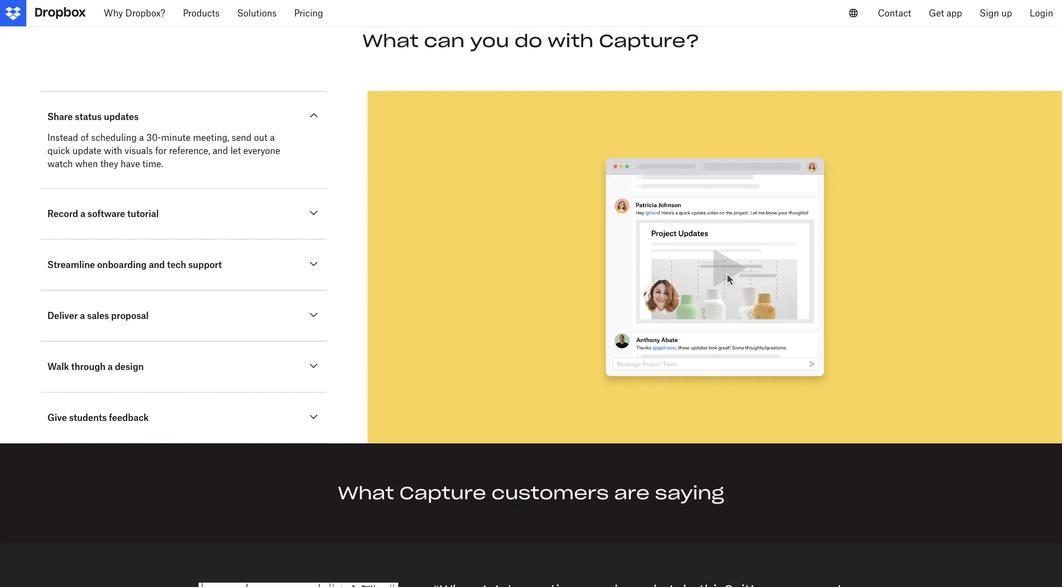Task type: locate. For each thing, give the bounding box(es) containing it.
instead
[[47, 132, 78, 143]]

a man in home office looks at his phone image
[[199, 583, 398, 588]]

and left let
[[213, 145, 228, 156]]

scheduling
[[91, 132, 137, 143]]

login
[[1030, 8, 1053, 19]]

do
[[515, 29, 542, 52]]

record
[[47, 209, 78, 219]]

capture?
[[599, 29, 700, 52]]

and
[[213, 145, 228, 156], [149, 260, 165, 271]]

give
[[47, 413, 67, 424]]

what can you do with capture?
[[362, 29, 700, 52]]

watch
[[47, 159, 73, 170]]

and left the tech
[[149, 260, 165, 271]]

a right out
[[270, 132, 275, 143]]

with right do
[[548, 29, 594, 52]]

let
[[231, 145, 241, 156]]

0 horizontal spatial with
[[104, 145, 122, 156]]

1 horizontal spatial with
[[548, 29, 594, 52]]

1 vertical spatial with
[[104, 145, 122, 156]]

sign
[[980, 8, 999, 19]]

sales
[[87, 311, 109, 322]]

saying
[[655, 482, 724, 505]]

with down scheduling
[[104, 145, 122, 156]]

a
[[139, 132, 144, 143], [270, 132, 275, 143], [80, 209, 85, 219], [80, 311, 85, 322], [108, 362, 113, 373]]

streamline
[[47, 260, 95, 271]]

record a software tutorial
[[47, 209, 159, 219]]

1 vertical spatial what
[[338, 482, 394, 505]]

instead of scheduling a 30-minute meeting, send out a quick update with visuals for reference, and let everyone watch when they have time.
[[47, 132, 280, 170]]

have
[[121, 159, 140, 170]]

0 horizontal spatial and
[[149, 260, 165, 271]]

solutions
[[237, 8, 277, 19]]

minute
[[161, 132, 191, 143]]

1 horizontal spatial and
[[213, 145, 228, 156]]

0 vertical spatial what
[[362, 29, 419, 52]]

what for what can you do with capture?
[[362, 29, 419, 52]]

customers
[[491, 482, 609, 505]]

with
[[548, 29, 594, 52], [104, 145, 122, 156]]

0 vertical spatial and
[[213, 145, 228, 156]]

software
[[88, 209, 125, 219]]

are
[[614, 482, 650, 505]]

a left the sales in the bottom of the page
[[80, 311, 85, 322]]

why
[[104, 8, 123, 19]]

tutorial
[[127, 209, 159, 219]]

sign up
[[980, 8, 1012, 19]]

proposal
[[111, 311, 149, 322]]

update
[[72, 145, 102, 156]]

status
[[75, 111, 102, 122]]

what capture customers are saying
[[338, 482, 724, 505]]

what
[[362, 29, 419, 52], [338, 482, 394, 505]]

capture
[[399, 482, 486, 505]]

0 vertical spatial with
[[548, 29, 594, 52]]

solutions button
[[228, 0, 285, 26]]

of
[[81, 132, 89, 143]]

why dropbox? button
[[95, 0, 174, 26]]

for
[[155, 145, 167, 156]]

30-
[[146, 132, 161, 143]]

walk through a design
[[47, 362, 144, 373]]

sign up link
[[971, 0, 1021, 26]]

login link
[[1021, 0, 1062, 26]]

time.
[[142, 159, 163, 170]]

what for what capture customers are saying
[[338, 482, 394, 505]]

send
[[232, 132, 252, 143]]



Task type: describe. For each thing, give the bounding box(es) containing it.
tech
[[167, 260, 186, 271]]

you
[[470, 29, 509, 52]]

quick
[[47, 145, 70, 156]]

a right record
[[80, 209, 85, 219]]

walk
[[47, 362, 69, 373]]

design
[[115, 362, 144, 373]]

up
[[1002, 8, 1012, 19]]

deliver a sales proposal
[[47, 311, 149, 322]]

students
[[69, 413, 107, 424]]

why dropbox?
[[104, 8, 165, 19]]

contact button
[[869, 0, 920, 26]]

and inside instead of scheduling a 30-minute meeting, send out a quick update with visuals for reference, and let everyone watch when they have time.
[[213, 145, 228, 156]]

with inside instead of scheduling a 30-minute meeting, send out a quick update with visuals for reference, and let everyone watch when they have time.
[[104, 145, 122, 156]]

through
[[71, 362, 106, 373]]

get app button
[[920, 0, 971, 26]]

updates
[[104, 111, 139, 122]]

reference,
[[169, 145, 210, 156]]

onboarding
[[97, 260, 147, 271]]

pricing
[[294, 8, 323, 19]]

1 vertical spatial and
[[149, 260, 165, 271]]

can
[[424, 29, 465, 52]]

meeting,
[[193, 132, 229, 143]]

support
[[188, 260, 222, 271]]

pricing link
[[285, 0, 332, 26]]

app
[[947, 8, 962, 19]]

products button
[[174, 0, 228, 26]]

share
[[47, 111, 73, 122]]

products
[[183, 8, 220, 19]]

feedback
[[109, 413, 149, 424]]

share status updates
[[47, 111, 139, 122]]

visuals
[[125, 145, 153, 156]]

dropbox?
[[125, 8, 165, 19]]

out
[[254, 132, 267, 143]]

a left design
[[108, 362, 113, 373]]

a message from patricia johnson to anthony abate appears in a messaging app with an embedded project update video created in dropbox capture image
[[394, 117, 1036, 418]]

they
[[100, 159, 118, 170]]

give students feedback
[[47, 413, 149, 424]]

get
[[929, 8, 944, 19]]

when
[[75, 159, 98, 170]]

everyone
[[243, 145, 280, 156]]

contact
[[878, 8, 911, 19]]

streamline onboarding and tech support
[[47, 260, 222, 271]]

deliver
[[47, 311, 78, 322]]

a left the 30-
[[139, 132, 144, 143]]

get app
[[929, 8, 962, 19]]



Task type: vqa. For each thing, say whether or not it's contained in the screenshot.
Record
yes



